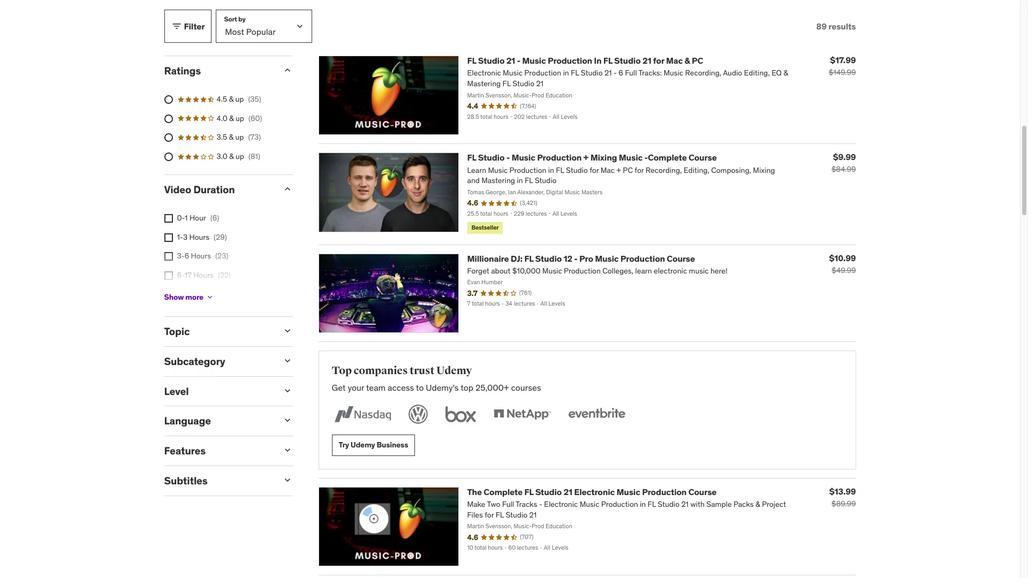 Task type: describe. For each thing, give the bounding box(es) containing it.
(22)
[[218, 270, 231, 280]]

3.0 & up (81)
[[217, 151, 260, 161]]

fl studio 21 - music production in fl studio 21 for mac & pc
[[467, 55, 703, 66]]

$89.99
[[832, 499, 856, 509]]

for
[[653, 55, 664, 66]]

team
[[366, 383, 386, 393]]

your
[[348, 383, 364, 393]]

4.5 & up (35)
[[217, 94, 261, 104]]

companies
[[354, 364, 408, 377]]

xsmall image for 1-
[[164, 233, 173, 242]]

mac
[[666, 55, 683, 66]]

hours right 17+
[[190, 289, 211, 299]]

up for 4.5 & up
[[235, 94, 244, 104]]

1 vertical spatial udemy
[[351, 440, 375, 450]]

(81)
[[248, 151, 260, 161]]

0-1 hour (6)
[[177, 213, 219, 223]]

1
[[185, 213, 188, 223]]

$49.99
[[832, 265, 856, 275]]

dj:
[[511, 253, 523, 264]]

udemy's
[[426, 383, 459, 393]]

$17.99 $149.99
[[829, 55, 856, 77]]

$10.99 $49.99
[[829, 252, 856, 275]]

89 results
[[816, 21, 856, 31]]

2 vertical spatial course
[[688, 487, 717, 497]]

$9.99
[[833, 152, 856, 162]]

the complete fl studio 21 electronic music production course
[[467, 487, 717, 497]]

try udemy business link
[[332, 435, 415, 456]]

video duration
[[164, 183, 235, 196]]

subcategory button
[[164, 355, 273, 368]]

0 vertical spatial complete
[[648, 152, 687, 163]]

filter
[[184, 21, 205, 31]]

0 horizontal spatial complete
[[484, 487, 523, 497]]

topic
[[164, 325, 190, 338]]

mixing
[[590, 152, 617, 163]]

17+ hours
[[177, 289, 211, 299]]

in
[[594, 55, 602, 66]]

0-
[[177, 213, 185, 223]]

small image for topic
[[282, 326, 293, 336]]

1 vertical spatial course
[[667, 253, 695, 264]]

6-
[[177, 270, 185, 280]]

show more button
[[164, 287, 214, 308]]

& for 4.0 & up (60)
[[229, 113, 234, 123]]

small image for subtitles
[[282, 475, 293, 486]]

millionaire dj: fl studio 12 - pro music production course
[[467, 253, 695, 264]]

trust
[[410, 364, 434, 377]]

$17.99
[[830, 55, 856, 65]]

ratings
[[164, 64, 201, 77]]

4.0
[[217, 113, 227, 123]]

$10.99
[[829, 252, 856, 263]]

up for 4.0 & up
[[236, 113, 244, 123]]

small image inside filter button
[[171, 21, 182, 32]]

89 results status
[[816, 21, 856, 31]]

subtitles button
[[164, 474, 273, 487]]

level
[[164, 385, 189, 398]]

$84.99
[[832, 165, 856, 174]]

small image for video duration
[[282, 184, 293, 195]]

(23)
[[215, 251, 228, 261]]

3
[[183, 232, 187, 242]]

3-
[[177, 251, 185, 261]]

access
[[388, 383, 414, 393]]

$149.99
[[829, 68, 856, 77]]

17+
[[177, 289, 189, 299]]

(6)
[[210, 213, 219, 223]]

business
[[377, 440, 408, 450]]

(60)
[[248, 113, 262, 123]]

hours for 3-6 hours
[[191, 251, 211, 261]]

(35)
[[248, 94, 261, 104]]

level button
[[164, 385, 273, 398]]

fl studio - music production + mixing music -complete course
[[467, 152, 717, 163]]

to
[[416, 383, 424, 393]]

fl studio 21 - music production in fl studio 21 for mac & pc link
[[467, 55, 703, 66]]

top
[[461, 383, 473, 393]]



Task type: vqa. For each thing, say whether or not it's contained in the screenshot.


Task type: locate. For each thing, give the bounding box(es) containing it.
1 small image from the top
[[282, 65, 293, 76]]

xsmall image for 6-
[[164, 271, 173, 280]]

features
[[164, 445, 206, 457]]

hours for 1-3 hours
[[189, 232, 209, 242]]

1 horizontal spatial complete
[[648, 152, 687, 163]]

hours for 6-17 hours
[[193, 270, 214, 280]]

features button
[[164, 445, 273, 457]]

1-3 hours (29)
[[177, 232, 227, 242]]

6-17 hours (22)
[[177, 270, 231, 280]]

0 horizontal spatial 21
[[506, 55, 515, 66]]

hours right 6
[[191, 251, 211, 261]]

xsmall image left 6-
[[164, 271, 173, 280]]

complete
[[648, 152, 687, 163], [484, 487, 523, 497]]

1 vertical spatial xsmall image
[[164, 271, 173, 280]]

xsmall image left 0-
[[164, 214, 173, 223]]

xsmall image left the 1- on the top left of page
[[164, 233, 173, 242]]

2 small image from the top
[[282, 184, 293, 195]]

1 xsmall image from the top
[[164, 214, 173, 223]]

+
[[583, 152, 589, 163]]

small image for features
[[282, 445, 293, 456]]

xsmall image
[[164, 214, 173, 223], [164, 252, 173, 261]]

small image
[[282, 65, 293, 76], [282, 184, 293, 195], [282, 326, 293, 336], [282, 385, 293, 396], [282, 415, 293, 426], [282, 445, 293, 456], [282, 475, 293, 486]]

pro
[[579, 253, 593, 264]]

& right 4.0
[[229, 113, 234, 123]]

millionaire
[[467, 253, 509, 264]]

try
[[339, 440, 349, 450]]

7 small image from the top
[[282, 475, 293, 486]]

6 small image from the top
[[282, 445, 293, 456]]

4.5
[[217, 94, 227, 104]]

17
[[185, 270, 192, 280]]

subtitles
[[164, 474, 208, 487]]

89
[[816, 21, 827, 31]]

filter button
[[164, 10, 212, 43]]

xsmall image for 3-
[[164, 252, 173, 261]]

electronic
[[574, 487, 615, 497]]

2 horizontal spatial 21
[[643, 55, 651, 66]]

& right 3.0
[[229, 151, 234, 161]]

0 vertical spatial xsmall image
[[164, 214, 173, 223]]

6
[[185, 251, 189, 261]]

video duration button
[[164, 183, 273, 196]]

$9.99 $84.99
[[832, 152, 856, 174]]

pc
[[692, 55, 703, 66]]

3-6 hours (23)
[[177, 251, 228, 261]]

0 vertical spatial small image
[[171, 21, 182, 32]]

top companies trust udemy get your team access to udemy's top 25,000+ courses
[[332, 364, 541, 393]]

up left (81) in the left of the page
[[236, 151, 244, 161]]

up
[[235, 94, 244, 104], [236, 113, 244, 123], [235, 132, 244, 142], [236, 151, 244, 161]]

subcategory
[[164, 355, 225, 368]]

box image
[[443, 403, 478, 426]]

hours
[[189, 232, 209, 242], [191, 251, 211, 261], [193, 270, 214, 280], [190, 289, 211, 299]]

3.5
[[217, 132, 227, 142]]

courses
[[511, 383, 541, 393]]

up left (35)
[[235, 94, 244, 104]]

25,000+
[[475, 383, 509, 393]]

3 small image from the top
[[282, 326, 293, 336]]

get
[[332, 383, 346, 393]]

fl
[[467, 55, 476, 66], [603, 55, 612, 66], [467, 152, 476, 163], [524, 253, 533, 264], [524, 487, 533, 497]]

2 vertical spatial xsmall image
[[206, 293, 214, 302]]

0 vertical spatial xsmall image
[[164, 233, 173, 242]]

1-
[[177, 232, 183, 242]]

(29)
[[214, 232, 227, 242]]

1 horizontal spatial small image
[[282, 355, 293, 366]]

2 xsmall image from the top
[[164, 252, 173, 261]]

udemy right the try
[[351, 440, 375, 450]]

udemy
[[436, 364, 472, 377], [351, 440, 375, 450]]

up left (60)
[[236, 113, 244, 123]]

-
[[517, 55, 520, 66], [506, 152, 510, 163], [644, 152, 648, 163], [574, 253, 578, 264]]

1 vertical spatial xsmall image
[[164, 252, 173, 261]]

show
[[164, 292, 184, 302]]

xsmall image right more
[[206, 293, 214, 302]]

ratings button
[[164, 64, 273, 77]]

language button
[[164, 415, 273, 428]]

udemy up "udemy's"
[[436, 364, 472, 377]]

$13.99
[[829, 486, 856, 497]]

xsmall image left 3-
[[164, 252, 173, 261]]

0 vertical spatial course
[[689, 152, 717, 163]]

video
[[164, 183, 191, 196]]

top
[[332, 364, 352, 377]]

small image for language
[[282, 415, 293, 426]]

& for 4.5 & up (35)
[[229, 94, 234, 104]]

small image for ratings
[[282, 65, 293, 76]]

production
[[548, 55, 592, 66], [537, 152, 582, 163], [621, 253, 665, 264], [642, 487, 687, 497]]

small image for level
[[282, 385, 293, 396]]

xsmall image for 0-
[[164, 214, 173, 223]]

nasdaq image
[[332, 403, 393, 426]]

results
[[829, 21, 856, 31]]

course
[[689, 152, 717, 163], [667, 253, 695, 264], [688, 487, 717, 497]]

topic button
[[164, 325, 273, 338]]

up for 3.5 & up
[[235, 132, 244, 142]]

up left "(73)"
[[235, 132, 244, 142]]

millionaire dj: fl studio 12 - pro music production course link
[[467, 253, 695, 264]]

more
[[185, 292, 203, 302]]

& right 3.5
[[229, 132, 234, 142]]

(73)
[[248, 132, 261, 142]]

xsmall image inside show more button
[[206, 293, 214, 302]]

&
[[685, 55, 690, 66], [229, 94, 234, 104], [229, 113, 234, 123], [229, 132, 234, 142], [229, 151, 234, 161]]

$13.99 $89.99
[[829, 486, 856, 509]]

1 horizontal spatial 21
[[564, 487, 572, 497]]

music
[[522, 55, 546, 66], [512, 152, 535, 163], [619, 152, 643, 163], [595, 253, 619, 264], [617, 487, 640, 497]]

& right 4.5 on the left
[[229, 94, 234, 104]]

small image
[[171, 21, 182, 32], [282, 355, 293, 366]]

hours right 17
[[193, 270, 214, 280]]

5 small image from the top
[[282, 415, 293, 426]]

netapp image
[[491, 403, 553, 426]]

4.0 & up (60)
[[217, 113, 262, 123]]

language
[[164, 415, 211, 428]]

& left pc
[[685, 55, 690, 66]]

1 vertical spatial complete
[[484, 487, 523, 497]]

xsmall image
[[164, 233, 173, 242], [164, 271, 173, 280], [206, 293, 214, 302]]

udemy inside top companies trust udemy get your team access to udemy's top 25,000+ courses
[[436, 364, 472, 377]]

0 horizontal spatial small image
[[171, 21, 182, 32]]

0 vertical spatial udemy
[[436, 364, 472, 377]]

1 horizontal spatial udemy
[[436, 364, 472, 377]]

3.0
[[217, 151, 227, 161]]

fl studio - music production + mixing music -complete course link
[[467, 152, 717, 163]]

eventbrite image
[[566, 403, 627, 426]]

try udemy business
[[339, 440, 408, 450]]

volkswagen image
[[406, 403, 430, 426]]

the
[[467, 487, 482, 497]]

duration
[[193, 183, 235, 196]]

& for 3.0 & up (81)
[[229, 151, 234, 161]]

3.5 & up (73)
[[217, 132, 261, 142]]

4 small image from the top
[[282, 385, 293, 396]]

1 vertical spatial small image
[[282, 355, 293, 366]]

the complete fl studio 21 electronic music production course link
[[467, 487, 717, 497]]

0 horizontal spatial udemy
[[351, 440, 375, 450]]

show more
[[164, 292, 203, 302]]

up for 3.0 & up
[[236, 151, 244, 161]]

& for 3.5 & up (73)
[[229, 132, 234, 142]]

hour
[[190, 213, 206, 223]]

studio
[[478, 55, 505, 66], [614, 55, 641, 66], [478, 152, 505, 163], [535, 253, 562, 264], [535, 487, 562, 497]]

hours right 3
[[189, 232, 209, 242]]



